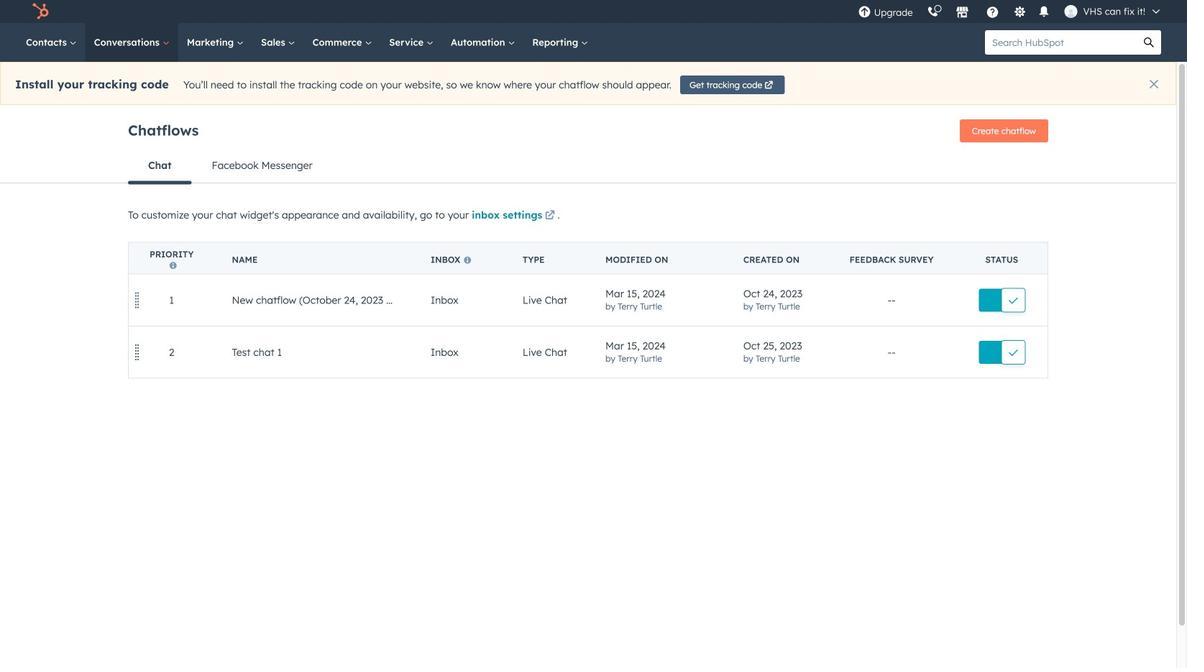Task type: vqa. For each thing, say whether or not it's contained in the screenshot.
MONTH.
no



Task type: describe. For each thing, give the bounding box(es) containing it.
link opens in a new window image
[[545, 211, 555, 221]]

close image
[[1150, 80, 1159, 88]]

link opens in a new window image
[[545, 208, 555, 225]]

Search HubSpot search field
[[985, 30, 1137, 55]]

marketplaces image
[[956, 6, 969, 19]]



Task type: locate. For each thing, give the bounding box(es) containing it.
menu
[[851, 0, 1170, 23]]

terry turtle image
[[1065, 5, 1078, 18]]

banner
[[128, 115, 1049, 148]]

alert
[[0, 62, 1177, 105]]

navigation
[[128, 148, 1049, 184]]



